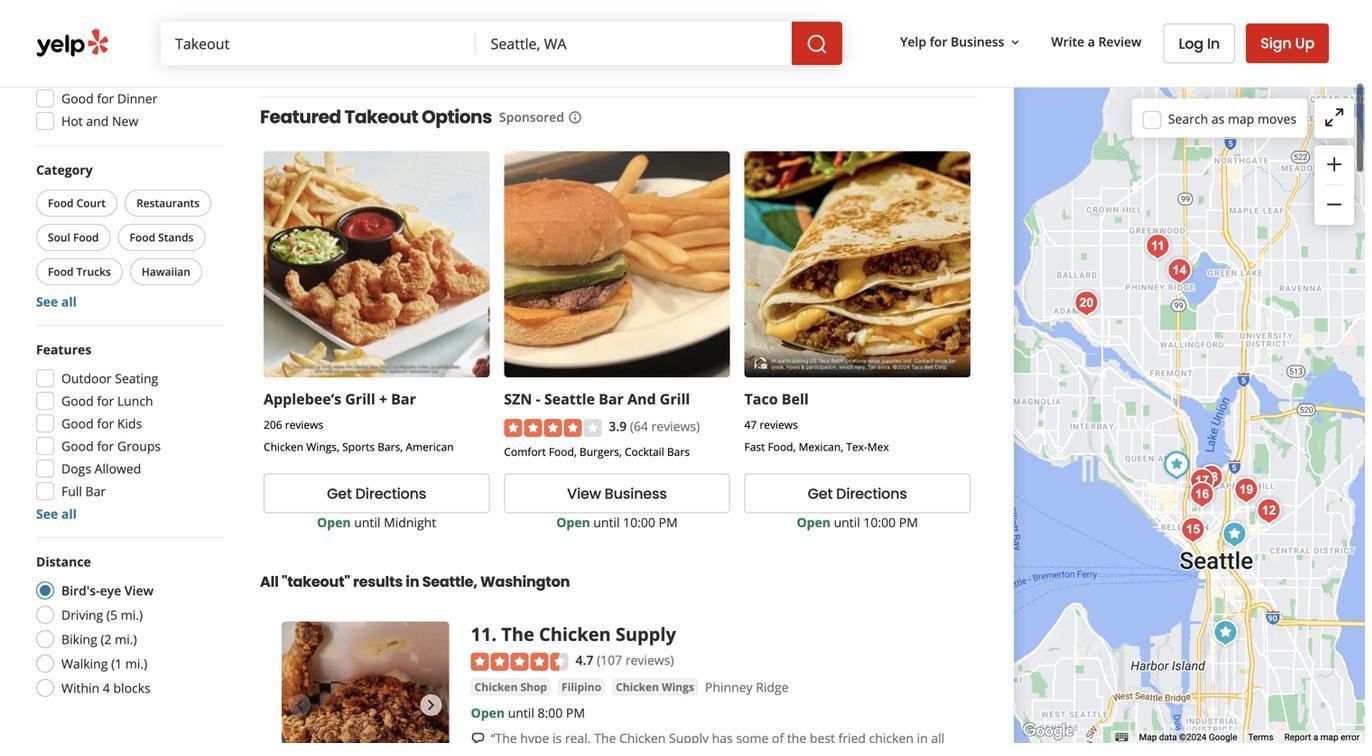 Task type: vqa. For each thing, say whether or not it's contained in the screenshot.
Chicken in the Applebee's Grill + Bar 206 reviews Chicken Wings, Sports Bars, American
yes



Task type: describe. For each thing, give the bounding box(es) containing it.
data
[[1160, 732, 1177, 743]]

write a review
[[1052, 33, 1142, 50]]

chicken down 4.7 star rating image
[[475, 679, 518, 694]]

food right soul
[[73, 230, 99, 245]]

good for good for groups
[[61, 438, 94, 455]]

open until midnight
[[317, 514, 436, 531]]

biscuit bitch image
[[1175, 512, 1212, 548]]

16 speech v2 image
[[471, 732, 485, 743]]

distance option group
[[31, 553, 224, 703]]

delivery
[[101, 22, 149, 39]]

new
[[112, 112, 138, 130]]

featured
[[260, 105, 341, 130]]

hot
[[61, 112, 83, 130]]

zoom out image
[[1324, 194, 1346, 215]]

takeout for featured
[[345, 105, 418, 130]]

driving
[[61, 606, 103, 624]]

slideshow element
[[282, 622, 449, 743]]

open for taco bell
[[797, 514, 831, 531]]

the chicken supply image
[[1140, 228, 1176, 265]]

yelp
[[900, 33, 927, 50]]

midnight
[[384, 514, 436, 531]]

food for food court
[[48, 196, 74, 210]]

see all for features
[[36, 505, 77, 522]]

next image
[[420, 695, 442, 716]]

directions for bar
[[356, 484, 426, 504]]

dogs allowed
[[61, 460, 141, 477]]

(2
[[101, 631, 112, 648]]

biking
[[61, 631, 97, 648]]

map region
[[957, 0, 1366, 743]]

3.9
[[609, 418, 627, 435]]

chicken shop link
[[471, 678, 551, 697]]

see all button for category
[[36, 293, 77, 310]]

food court
[[48, 196, 106, 210]]

offers takeout
[[61, 67, 152, 84]]

szn
[[504, 389, 532, 409]]

keyboard shortcuts image
[[1116, 733, 1129, 742]]

the
[[501, 622, 534, 647]]

reservations
[[61, 45, 137, 62]]

(5
[[106, 606, 117, 624]]

driving (5 mi.)
[[61, 606, 143, 624]]

more link
[[665, 4, 698, 21]]

outdoor seating
[[489, 47, 574, 62]]

47
[[745, 417, 757, 432]]

write
[[1052, 33, 1085, 50]]

see for category
[[36, 293, 58, 310]]

4
[[103, 680, 110, 697]]

phinney ridge
[[705, 679, 789, 696]]

expand map image
[[1324, 106, 1346, 128]]

restaurants
[[136, 196, 200, 210]]

report a map error
[[1285, 732, 1360, 743]]

soul food button
[[36, 224, 111, 251]]

until for szn - seattle bar and grill
[[594, 514, 620, 531]]

all for category
[[61, 293, 77, 310]]

good for good for kids
[[61, 415, 94, 432]]

open up 16 speech v2 image
[[471, 704, 505, 721]]

get for reviews
[[808, 484, 833, 504]]

offers delivery
[[61, 22, 149, 39]]

up
[[1296, 33, 1315, 53]]

206
[[264, 417, 282, 432]]

11
[[471, 622, 492, 647]]

bar inside features group
[[85, 483, 106, 500]]

galbi burger broadway - caphill image
[[1229, 472, 1265, 508]]

+
[[379, 389, 387, 409]]

10:00 for business
[[623, 514, 656, 531]]

takeout for offers
[[103, 67, 152, 84]]

zoom in image
[[1324, 153, 1346, 175]]

walking
[[61, 655, 108, 672]]

google image
[[1019, 720, 1078, 743]]

outdoor seating
[[61, 370, 158, 387]]

hawaiian button
[[130, 258, 202, 285]]

-
[[536, 389, 541, 409]]

get directions for bar
[[327, 484, 426, 504]]

soul
[[48, 230, 70, 245]]

katsu-ya seattle image
[[1184, 477, 1221, 513]]

chicken down 4.7 (107 reviews)
[[616, 679, 659, 694]]

seattle,
[[422, 572, 477, 592]]

moves
[[1258, 110, 1297, 127]]

a for report
[[1314, 732, 1319, 743]]

for for lunch
[[97, 392, 114, 410]]

washington
[[480, 572, 570, 592]]

featured takeout options
[[260, 105, 492, 130]]

map data ©2024 google
[[1139, 732, 1238, 743]]

reviews inside applebee's grill + bar 206 reviews chicken wings, sports bars, american
[[285, 417, 323, 432]]

bar for seattle
[[599, 389, 624, 409]]

food court button
[[36, 190, 117, 217]]

good for kids
[[61, 415, 142, 432]]

wings
[[662, 679, 694, 694]]

order
[[899, 45, 939, 65]]

filipino button
[[558, 678, 605, 696]]

open for szn - seattle bar and grill
[[556, 514, 590, 531]]

good for groups
[[61, 438, 161, 455]]

bars,
[[378, 439, 403, 454]]

good for good for dinner
[[61, 90, 94, 107]]

view inside distance option group
[[125, 582, 154, 599]]

for for groups
[[97, 438, 114, 455]]

start
[[862, 45, 895, 65]]

©2024
[[1180, 732, 1207, 743]]

16 info v2 image
[[568, 110, 582, 125]]

get directions link for bar
[[264, 474, 490, 513]]

write a review link
[[1044, 25, 1149, 58]]

chicken wings button
[[612, 678, 698, 696]]

blocks
[[113, 680, 151, 697]]

for for business
[[930, 33, 948, 50]]

11 . the chicken supply
[[471, 622, 676, 647]]

reviews) for 4.7 (107 reviews)
[[626, 652, 674, 669]]

in
[[406, 572, 419, 592]]

seating
[[536, 47, 574, 62]]

search image
[[807, 33, 828, 55]]

1 horizontal spatial view
[[567, 484, 601, 504]]

tex-
[[846, 439, 868, 454]]

chicken wings link
[[612, 678, 698, 697]]

grill inside applebee's grill + bar 206 reviews chicken wings, sports bars, american
[[345, 389, 375, 409]]

get for bar
[[327, 484, 352, 504]]

seattle
[[544, 389, 595, 409]]

bell
[[782, 389, 809, 409]]

(1
[[111, 655, 122, 672]]

log
[[1179, 33, 1204, 54]]

pm for business
[[659, 514, 678, 531]]

food trucks
[[48, 264, 111, 279]]

previous image
[[289, 695, 311, 716]]

good for lunch
[[61, 392, 153, 410]]

business inside button
[[951, 33, 1005, 50]]

all
[[260, 572, 279, 592]]

comfort
[[504, 444, 546, 459]]

the berliner döner kebab image
[[1184, 463, 1221, 499]]

taco bell 47 reviews fast food, mexican, tex-mex
[[745, 389, 889, 454]]

search
[[1169, 110, 1209, 127]]

food stands button
[[118, 224, 205, 251]]

open until 10:00 pm for business
[[556, 514, 678, 531]]

1 vertical spatial business
[[605, 484, 667, 504]]

biking (2 mi.)
[[61, 631, 137, 648]]

all "takeout" results in seattle, washington
[[260, 572, 570, 592]]

8:00
[[538, 704, 563, 721]]



Task type: locate. For each thing, give the bounding box(es) containing it.
court
[[76, 196, 106, 210]]

see all down food trucks button
[[36, 293, 77, 310]]

2 all from the top
[[61, 505, 77, 522]]

food left the court
[[48, 196, 74, 210]]

get directions down "tex-"
[[808, 484, 907, 504]]

1 vertical spatial takeout
[[345, 105, 418, 130]]

10:00 down view business
[[623, 514, 656, 531]]

supply
[[616, 622, 676, 647]]

grill right and
[[660, 389, 690, 409]]

terms
[[1249, 732, 1274, 743]]

within
[[61, 680, 99, 697]]

review
[[1099, 33, 1142, 50]]

walking (1 mi.)
[[61, 655, 147, 672]]

see
[[36, 293, 58, 310], [36, 505, 58, 522]]

filipino
[[562, 679, 602, 694]]

(107
[[597, 652, 622, 669]]

directions for reviews
[[836, 484, 907, 504]]

1 vertical spatial outdoor
[[61, 370, 112, 387]]

4.7 star rating image
[[471, 653, 569, 671]]

0 horizontal spatial business
[[605, 484, 667, 504]]

sugar bakery & cafe image
[[1217, 517, 1253, 553]]

see all button down full
[[36, 505, 77, 522]]

log in
[[1179, 33, 1220, 54]]

0 vertical spatial a
[[1088, 33, 1095, 50]]

soul food
[[48, 230, 99, 245]]

reviews
[[285, 417, 323, 432], [760, 417, 798, 432]]

restaurants button
[[125, 190, 211, 217]]

0 vertical spatial mi.)
[[121, 606, 143, 624]]

directions up open until midnight
[[356, 484, 426, 504]]

get directions link down "tex-"
[[745, 474, 971, 513]]

1 horizontal spatial bar
[[391, 389, 416, 409]]

bird's-eye view
[[61, 582, 154, 599]]

1 10:00 from the left
[[623, 514, 656, 531]]

mi.) for driving (5 mi.)
[[121, 606, 143, 624]]

10:00 for directions
[[864, 514, 896, 531]]

see inside the category group
[[36, 293, 58, 310]]

1 open until 10:00 pm from the left
[[556, 514, 678, 531]]

bar up 3.9
[[599, 389, 624, 409]]

until down "tex-"
[[834, 514, 860, 531]]

1 vertical spatial see all button
[[36, 505, 77, 522]]

food inside button
[[48, 264, 74, 279]]

1 horizontal spatial business
[[951, 33, 1005, 50]]

dinner
[[117, 90, 157, 107]]

0 horizontal spatial pm
[[566, 704, 585, 721]]

10:00 down mex
[[864, 514, 896, 531]]

offers for offers delivery
[[61, 22, 98, 39]]

get
[[327, 484, 352, 504], [808, 484, 833, 504]]

a right write
[[1088, 33, 1095, 50]]

2 horizontal spatial pm
[[899, 514, 918, 531]]

good
[[61, 90, 94, 107], [61, 392, 94, 410], [61, 415, 94, 432], [61, 438, 94, 455]]

stands
[[158, 230, 194, 245]]

2 10:00 from the left
[[864, 514, 896, 531]]

all down food trucks button
[[61, 293, 77, 310]]

0 vertical spatial takeout
[[103, 67, 152, 84]]

sign
[[1261, 33, 1292, 53]]

a inside "link"
[[1088, 33, 1095, 50]]

0 horizontal spatial reviews
[[285, 417, 323, 432]]

chicken inside applebee's grill + bar 206 reviews chicken wings, sports bars, american
[[264, 439, 304, 454]]

a right report
[[1314, 732, 1319, 743]]

1 vertical spatial all
[[61, 505, 77, 522]]

dogs
[[61, 460, 91, 477]]

bentoful image
[[1193, 460, 1230, 496]]

good up hot
[[61, 90, 94, 107]]

1 none field from the left
[[161, 22, 476, 65]]

1 vertical spatial reviews)
[[626, 652, 674, 669]]

error
[[1341, 732, 1360, 743]]

0 horizontal spatial food,
[[549, 444, 577, 459]]

mexican,
[[799, 439, 844, 454]]

1 good from the top
[[61, 90, 94, 107]]

0 vertical spatial offers
[[61, 22, 98, 39]]

for right yelp
[[930, 33, 948, 50]]

chicken wings
[[616, 679, 694, 694]]

open until 10:00 pm down view business
[[556, 514, 678, 531]]

taco bell image
[[1208, 615, 1244, 651]]

features
[[36, 341, 91, 358]]

0 horizontal spatial a
[[1088, 33, 1095, 50]]

map left error
[[1321, 732, 1339, 743]]

map right as
[[1228, 110, 1255, 127]]

see up "distance"
[[36, 505, 58, 522]]

food for food stands
[[130, 230, 155, 245]]

view
[[567, 484, 601, 504], [125, 582, 154, 599]]

see all for category
[[36, 293, 77, 310]]

1 horizontal spatial grill
[[660, 389, 690, 409]]

reviews) up bars
[[652, 418, 700, 435]]

1 horizontal spatial a
[[1314, 732, 1319, 743]]

get directions for reviews
[[808, 484, 907, 504]]

1 horizontal spatial directions
[[836, 484, 907, 504]]

0 vertical spatial see
[[36, 293, 58, 310]]

features group
[[31, 340, 224, 523]]

bar
[[391, 389, 416, 409], [599, 389, 624, 409], [85, 483, 106, 500]]

0 horizontal spatial 10:00
[[623, 514, 656, 531]]

bird's-
[[61, 582, 100, 599]]

applebee's grill + bar 206 reviews chicken wings, sports bars, american
[[264, 389, 454, 454]]

mi.) right (2 on the left bottom of page
[[115, 631, 137, 648]]

10:00
[[623, 514, 656, 531], [864, 514, 896, 531]]

see all inside features group
[[36, 505, 77, 522]]

3.9 (64 reviews)
[[609, 418, 700, 435]]

1 horizontal spatial food,
[[768, 439, 796, 454]]

shawarma time image
[[1069, 285, 1105, 322]]

results
[[353, 572, 403, 592]]

american
[[406, 439, 454, 454]]

0 vertical spatial map
[[1228, 110, 1255, 127]]

outdoor inside features group
[[61, 370, 112, 387]]

2 horizontal spatial bar
[[599, 389, 624, 409]]

see all button inside features group
[[36, 505, 77, 522]]

all for features
[[61, 505, 77, 522]]

food, inside taco bell 47 reviews fast food, mexican, tex-mex
[[768, 439, 796, 454]]

offers up reservations
[[61, 22, 98, 39]]

bar down "dogs allowed"
[[85, 483, 106, 500]]

for inside 'yelp for business' button
[[930, 33, 948, 50]]

0 horizontal spatial open until 10:00 pm
[[556, 514, 678, 531]]

address, neighborhood, city, state or zip text field
[[476, 22, 792, 65]]

0 horizontal spatial directions
[[356, 484, 426, 504]]

google
[[1209, 732, 1238, 743]]

and
[[628, 389, 656, 409]]

1 vertical spatial map
[[1321, 732, 1339, 743]]

open up the "takeout"
[[317, 514, 351, 531]]

1 directions from the left
[[356, 484, 426, 504]]

see all down full
[[36, 505, 77, 522]]

1 vertical spatial mi.)
[[115, 631, 137, 648]]

full
[[61, 483, 82, 500]]

all inside features group
[[61, 505, 77, 522]]

0 vertical spatial see all
[[36, 293, 77, 310]]

2 see all button from the top
[[36, 505, 77, 522]]

reviews) down supply
[[626, 652, 674, 669]]

bar inside applebee's grill + bar 206 reviews chicken wings, sports bars, american
[[391, 389, 416, 409]]

open until 10:00 pm down "tex-"
[[797, 514, 918, 531]]

1 horizontal spatial open until 10:00 pm
[[797, 514, 918, 531]]

see down food trucks button
[[36, 293, 58, 310]]

1 see from the top
[[36, 293, 58, 310]]

get up open until midnight
[[327, 484, 352, 504]]

0 horizontal spatial outdoor
[[61, 370, 112, 387]]

0 horizontal spatial get directions
[[327, 484, 426, 504]]

4 good from the top
[[61, 438, 94, 455]]

map for error
[[1321, 732, 1339, 743]]

until for taco bell
[[834, 514, 860, 531]]

bar for +
[[391, 389, 416, 409]]

taco bell link
[[745, 389, 809, 409]]

food, down 3.9 star rating image
[[549, 444, 577, 459]]

see inside features group
[[36, 505, 58, 522]]

0 horizontal spatial grill
[[345, 389, 375, 409]]

open until 10:00 pm for directions
[[797, 514, 918, 531]]

until left midnight
[[354, 514, 381, 531]]

get directions up open until midnight
[[327, 484, 426, 504]]

chicken down 206
[[264, 439, 304, 454]]

food for food trucks
[[48, 264, 74, 279]]

1 all from the top
[[61, 293, 77, 310]]

food left stands
[[130, 230, 155, 245]]

1 vertical spatial view
[[125, 582, 154, 599]]

map for moves
[[1228, 110, 1255, 127]]

mi.) right (1 in the left bottom of the page
[[125, 655, 147, 672]]

1 get directions from the left
[[327, 484, 426, 504]]

trucks
[[76, 264, 111, 279]]

0 horizontal spatial get
[[327, 484, 352, 504]]

1 vertical spatial see
[[36, 505, 58, 522]]

2 get directions from the left
[[808, 484, 907, 504]]

all inside the category group
[[61, 293, 77, 310]]

ridge
[[756, 679, 789, 696]]

get directions link for reviews
[[745, 474, 971, 513]]

phinney
[[705, 679, 753, 696]]

1 get from the left
[[327, 484, 352, 504]]

0 horizontal spatial bar
[[85, 483, 106, 500]]

1 offers from the top
[[61, 22, 98, 39]]

good for good for lunch
[[61, 392, 94, 410]]

good up good for kids
[[61, 392, 94, 410]]

1 see all from the top
[[36, 293, 77, 310]]

group
[[1315, 145, 1355, 225]]

1 vertical spatial offers
[[61, 67, 99, 84]]

see all button for features
[[36, 505, 77, 522]]

1 horizontal spatial takeout
[[345, 105, 418, 130]]

hawaiian
[[142, 264, 190, 279]]

all down full
[[61, 505, 77, 522]]

offers down reservations
[[61, 67, 99, 84]]

get down mexican,
[[808, 484, 833, 504]]

none field down more link
[[476, 22, 792, 65]]

reviews down taco bell link
[[760, 417, 798, 432]]

see all button down food trucks button
[[36, 293, 77, 310]]

0 horizontal spatial map
[[1228, 110, 1255, 127]]

0 vertical spatial view
[[567, 484, 601, 504]]

start order
[[862, 45, 939, 65]]

for for dinner
[[97, 90, 114, 107]]

0 horizontal spatial get directions link
[[264, 474, 490, 513]]

until
[[354, 514, 381, 531], [594, 514, 620, 531], [834, 514, 860, 531], [508, 704, 535, 721]]

chicken up 4.7
[[539, 622, 611, 647]]

kids
[[117, 415, 142, 432]]

1 horizontal spatial pm
[[659, 514, 678, 531]]

reviews inside taco bell 47 reviews fast food, mexican, tex-mex
[[760, 417, 798, 432]]

for down offers takeout
[[97, 90, 114, 107]]

until down chicken shop link
[[508, 704, 535, 721]]

0 vertical spatial reviews)
[[652, 418, 700, 435]]

0 vertical spatial outdoor
[[489, 47, 533, 62]]

outdoor for outdoor seating
[[489, 47, 533, 62]]

1 horizontal spatial outdoor
[[489, 47, 533, 62]]

reviews) for 3.9 (64 reviews)
[[652, 418, 700, 435]]

2 good from the top
[[61, 392, 94, 410]]

good up dogs
[[61, 438, 94, 455]]

none field things to do, nail salons, plumbers
[[161, 22, 476, 65]]

2 none field from the left
[[476, 22, 792, 65]]

offers for offers takeout
[[61, 67, 99, 84]]

1 see all button from the top
[[36, 293, 77, 310]]

bar right +
[[391, 389, 416, 409]]

sports
[[342, 439, 375, 454]]

groups
[[117, 438, 161, 455]]

and
[[86, 112, 109, 130]]

mi.) for biking (2 mi.)
[[115, 631, 137, 648]]

1 vertical spatial see all
[[36, 505, 77, 522]]

2 get from the left
[[808, 484, 833, 504]]

0 vertical spatial all
[[61, 293, 77, 310]]

1 vertical spatial a
[[1314, 732, 1319, 743]]

2 get directions link from the left
[[745, 474, 971, 513]]

kedai makan image
[[1251, 493, 1287, 529]]

lunch
[[117, 392, 153, 410]]

2 vertical spatial mi.)
[[125, 655, 147, 672]]

1 horizontal spatial get
[[808, 484, 833, 504]]

2 offers from the top
[[61, 67, 99, 84]]

reviews down applebee's on the left bottom
[[285, 417, 323, 432]]

szn - seattle bar and grill image
[[1159, 447, 1195, 483]]

2 grill from the left
[[660, 389, 690, 409]]

report a map error link
[[1285, 732, 1360, 743]]

2 see from the top
[[36, 505, 58, 522]]

directions down mex
[[836, 484, 907, 504]]

view business link
[[504, 474, 730, 513]]

open down mexican,
[[797, 514, 831, 531]]

3.9 star rating image
[[504, 419, 602, 437]]

burgers,
[[580, 444, 622, 459]]

for for kids
[[97, 415, 114, 432]]

0 vertical spatial business
[[951, 33, 1005, 50]]

16 checkmark v2 image
[[471, 47, 485, 61]]

get directions link up open until midnight
[[264, 474, 490, 513]]

see all inside the category group
[[36, 293, 77, 310]]

grill left +
[[345, 389, 375, 409]]

1 horizontal spatial 10:00
[[864, 514, 896, 531]]

outdoor for outdoor seating
[[61, 370, 112, 387]]

see for features
[[36, 505, 58, 522]]

chicken
[[264, 439, 304, 454], [539, 622, 611, 647], [475, 679, 518, 694], [616, 679, 659, 694]]

1 horizontal spatial reviews
[[760, 417, 798, 432]]

none field address, neighborhood, city, state or zip
[[476, 22, 792, 65]]

things to do, nail salons, plumbers text field
[[161, 22, 476, 65]]

get directions link
[[264, 474, 490, 513], [745, 474, 971, 513]]

1 reviews from the left
[[285, 417, 323, 432]]

view down the comfort food, burgers, cocktail bars
[[567, 484, 601, 504]]

1 horizontal spatial map
[[1321, 732, 1339, 743]]

until down view business
[[594, 514, 620, 531]]

bongos image
[[1162, 253, 1198, 289]]

1 grill from the left
[[345, 389, 375, 409]]

1 horizontal spatial get directions
[[808, 484, 907, 504]]

2 directions from the left
[[836, 484, 907, 504]]

see all button
[[36, 293, 77, 310], [36, 505, 77, 522]]

applebee's
[[264, 389, 341, 409]]

szn - seattle bar and grill link
[[504, 389, 690, 409]]

3 good from the top
[[61, 415, 94, 432]]

4.7 (107 reviews)
[[576, 652, 674, 669]]

none field up featured
[[161, 22, 476, 65]]

food left trucks
[[48, 264, 74, 279]]

16 chevron down v2 image
[[1008, 35, 1023, 50]]

open for applebee's grill + bar
[[317, 514, 351, 531]]

1 get directions link from the left
[[264, 474, 490, 513]]

takeout up dinner
[[103, 67, 152, 84]]

2 see all from the top
[[36, 505, 77, 522]]

0 vertical spatial see all button
[[36, 293, 77, 310]]

0 horizontal spatial takeout
[[103, 67, 152, 84]]

business left 16 chevron down v2 icon
[[951, 33, 1005, 50]]

good down the good for lunch
[[61, 415, 94, 432]]

full bar
[[61, 483, 106, 500]]

fast
[[745, 439, 765, 454]]

map
[[1139, 732, 1157, 743]]

pm for directions
[[899, 514, 918, 531]]

0 horizontal spatial view
[[125, 582, 154, 599]]

2 reviews from the left
[[760, 417, 798, 432]]

open down view business
[[556, 514, 590, 531]]

a for write
[[1088, 33, 1095, 50]]

category
[[36, 161, 93, 178]]

business down cocktail
[[605, 484, 667, 504]]

outdoor right 16 checkmark v2 icon
[[489, 47, 533, 62]]

view right eye
[[125, 582, 154, 599]]

for down the good for lunch
[[97, 415, 114, 432]]

until for applebee's grill + bar
[[354, 514, 381, 531]]

sign up link
[[1247, 23, 1329, 63]]

mi.) for walking (1 mi.)
[[125, 655, 147, 672]]

mi.) right (5
[[121, 606, 143, 624]]

open until 10:00 pm
[[556, 514, 678, 531], [797, 514, 918, 531]]

a
[[1088, 33, 1095, 50], [1314, 732, 1319, 743]]

takeout left options
[[345, 105, 418, 130]]

category group
[[33, 161, 224, 311]]

eye
[[100, 582, 121, 599]]

1 horizontal spatial get directions link
[[745, 474, 971, 513]]

2 open until 10:00 pm from the left
[[797, 514, 918, 531]]

outdoor
[[489, 47, 533, 62], [61, 370, 112, 387]]

outdoor up the good for lunch
[[61, 370, 112, 387]]

None search field
[[161, 22, 843, 65]]

(64
[[630, 418, 648, 435]]

as
[[1212, 110, 1225, 127]]

for up good for kids
[[97, 392, 114, 410]]

None field
[[161, 22, 476, 65], [476, 22, 792, 65]]

open
[[317, 514, 351, 531], [556, 514, 590, 531], [797, 514, 831, 531], [471, 704, 505, 721]]

food trucks button
[[36, 258, 123, 285]]

for down good for kids
[[97, 438, 114, 455]]

food, right fast
[[768, 439, 796, 454]]



